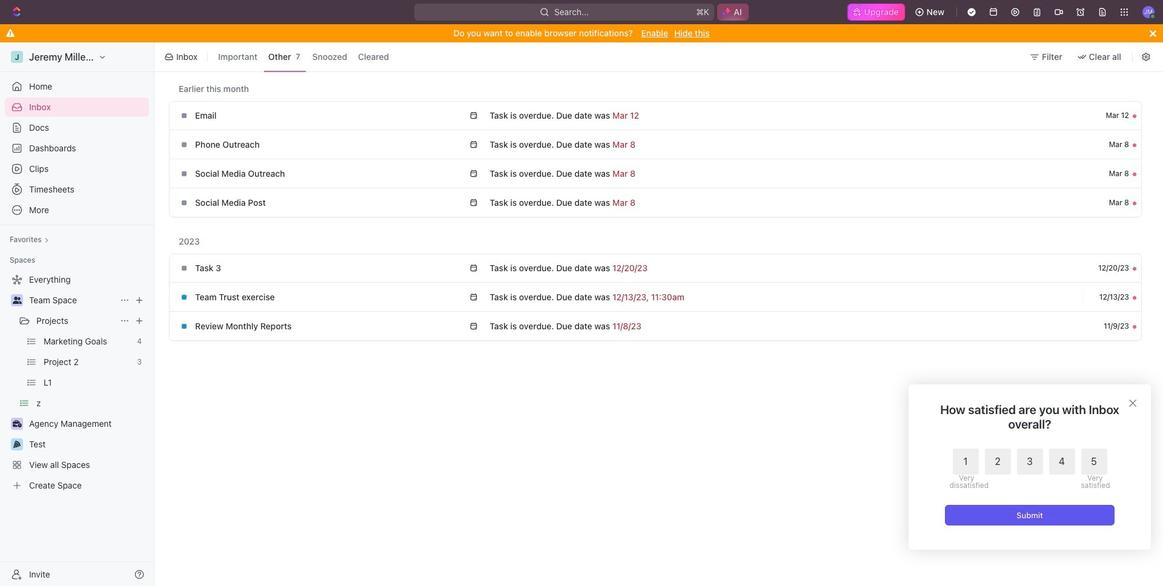 Task type: locate. For each thing, give the bounding box(es) containing it.
option group
[[950, 449, 1108, 490]]

unread image
[[1134, 115, 1137, 118], [1134, 143, 1137, 147], [1134, 172, 1137, 176], [1134, 202, 1137, 205], [1134, 267, 1137, 271], [1134, 296, 1137, 300]]

business time image
[[12, 421, 22, 428]]

tab list
[[212, 40, 396, 74]]

3 unread image from the top
[[1134, 172, 1137, 176]]

user group image
[[12, 297, 22, 304]]

dialog
[[909, 385, 1152, 550]]

sidebar navigation
[[0, 42, 157, 587]]

1 unread image from the top
[[1134, 115, 1137, 118]]

tree
[[5, 270, 149, 496]]

unread image
[[1134, 325, 1137, 329]]



Task type: describe. For each thing, give the bounding box(es) containing it.
pizza slice image
[[13, 441, 21, 449]]

jeremy miller's workspace, , element
[[11, 51, 23, 63]]

tree inside sidebar navigation
[[5, 270, 149, 496]]

4 unread image from the top
[[1134, 202, 1137, 205]]

6 unread image from the top
[[1134, 296, 1137, 300]]

5 unread image from the top
[[1134, 267, 1137, 271]]

2 unread image from the top
[[1134, 143, 1137, 147]]



Task type: vqa. For each thing, say whether or not it's contained in the screenshot.
tree on the left of page
yes



